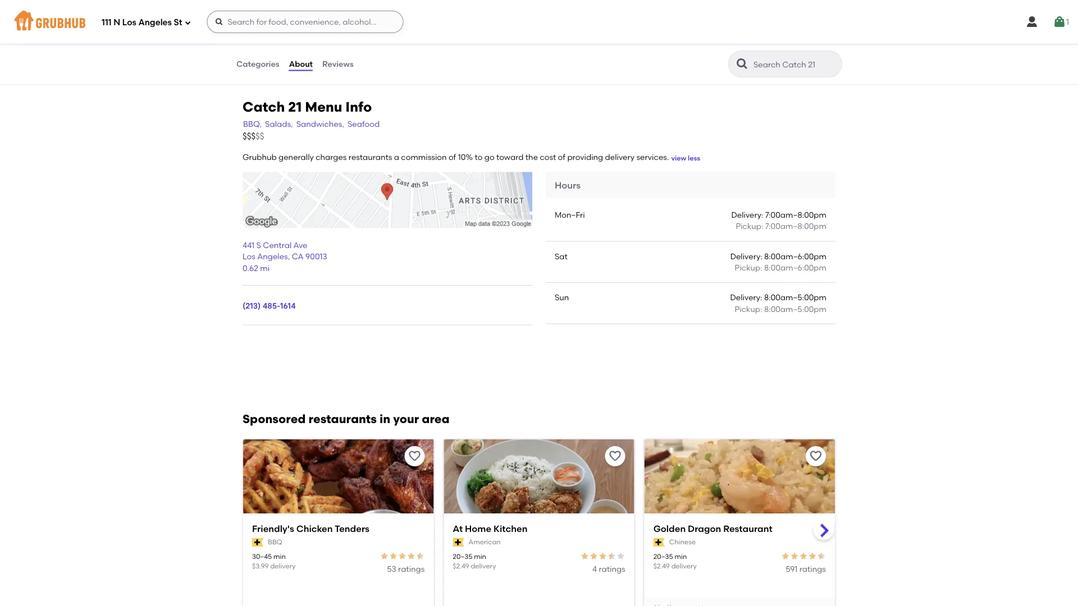 Task type: locate. For each thing, give the bounding box(es) containing it.
friendly's chicken tenders
[[252, 523, 369, 534]]

2 8:00am–5:00pm from the top
[[764, 304, 826, 314]]

save this restaurant image for tenders
[[408, 450, 421, 463]]

8:00am–5:00pm
[[764, 293, 826, 302], [764, 304, 826, 314]]

1 20–35 min $2.49 delivery from the left
[[453, 552, 496, 570]]

ca
[[292, 252, 304, 261]]

2 subscription pass image from the left
[[453, 538, 464, 547]]

1 horizontal spatial subscription pass image
[[453, 538, 464, 547]]

save this restaurant button for friendly's chicken tenders
[[404, 446, 425, 466]]

1 button
[[1053, 12, 1069, 32]]

los right n
[[122, 17, 136, 28]]

ratings for golden dragon restaurant
[[799, 564, 826, 574]]

$$$
[[243, 131, 256, 141]]

1 vertical spatial los
[[243, 252, 255, 261]]

delivery: up pickup: 7:00am–8:00pm
[[731, 210, 763, 220]]

the
[[525, 153, 538, 162]]

subscription pass image down golden
[[653, 538, 665, 547]]

2 min from the left
[[474, 552, 486, 560]]

0 horizontal spatial 20–35 min $2.49 delivery
[[453, 552, 496, 570]]

star icon image
[[380, 552, 389, 561], [389, 552, 398, 561], [398, 552, 407, 561], [407, 552, 416, 561], [416, 552, 425, 561], [416, 552, 425, 561], [580, 552, 589, 561], [589, 552, 598, 561], [598, 552, 607, 561], [607, 552, 616, 561], [607, 552, 616, 561], [616, 552, 625, 561], [781, 552, 790, 561], [790, 552, 799, 561], [799, 552, 808, 561], [808, 552, 817, 561], [817, 552, 826, 561], [817, 552, 826, 561]]

0 horizontal spatial 20–35
[[453, 552, 472, 560]]

svg image
[[1025, 15, 1039, 29], [1053, 15, 1066, 29], [215, 17, 224, 26]]

hours
[[555, 180, 581, 191]]

menu
[[305, 98, 342, 115]]

8:00am–6:00pm for pickup: 8:00am–6:00pm
[[764, 263, 826, 273]]

min down american
[[474, 552, 486, 560]]

1 horizontal spatial save this restaurant image
[[809, 450, 823, 463]]

1 horizontal spatial los
[[243, 252, 255, 261]]

1 save this restaurant button from the left
[[404, 446, 425, 466]]

20–35
[[453, 552, 472, 560], [653, 552, 673, 560]]

delivery: up pickup: 8:00am–5:00pm
[[730, 293, 762, 302]]

20–35 down chinese
[[653, 552, 673, 560]]

20–35 min $2.49 delivery down chinese
[[653, 552, 697, 570]]

3 ratings from the left
[[799, 564, 826, 574]]

save this restaurant button
[[404, 446, 425, 466], [605, 446, 625, 466], [806, 446, 826, 466]]

seafood button
[[347, 118, 380, 130]]

delivery right $3.99
[[270, 562, 296, 570]]

min down the bbq
[[273, 552, 286, 560]]

1 vertical spatial 7:00am–8:00pm
[[765, 222, 826, 231]]

$2.49 down chinese
[[653, 562, 670, 570]]

your
[[393, 412, 419, 426]]

1 horizontal spatial of
[[558, 153, 565, 162]]

golden
[[653, 523, 686, 534]]

2 of from the left
[[558, 153, 565, 162]]

save this restaurant button for at home kitchen
[[605, 446, 625, 466]]

sponsored restaurants in your area
[[243, 412, 450, 426]]

cost
[[540, 153, 556, 162]]

0 horizontal spatial subscription pass image
[[252, 538, 263, 547]]

0 vertical spatial los
[[122, 17, 136, 28]]

2 horizontal spatial save this restaurant button
[[806, 446, 826, 466]]

ratings right 53
[[398, 564, 425, 574]]

1 save this restaurant image from the left
[[408, 450, 421, 463]]

1 vertical spatial delivery:
[[730, 252, 762, 261]]

$3.99
[[252, 562, 269, 570]]

delivery: for pickup: 7:00am–8:00pm
[[731, 210, 763, 220]]

subscription pass image
[[252, 538, 263, 547], [453, 538, 464, 547], [653, 538, 665, 547]]

0 vertical spatial delivery:
[[731, 210, 763, 220]]

st
[[174, 17, 182, 28]]

$2.49
[[453, 562, 469, 570], [653, 562, 670, 570]]

area
[[422, 412, 450, 426]]

8:00am–6:00pm
[[764, 252, 826, 261], [764, 263, 826, 273]]

2 20–35 min $2.49 delivery from the left
[[653, 552, 697, 570]]

$2.49 down american
[[453, 562, 469, 570]]

1 min from the left
[[273, 552, 286, 560]]

2 horizontal spatial ratings
[[799, 564, 826, 574]]

reviews button
[[322, 44, 354, 84]]

home
[[465, 523, 491, 534]]

svg image inside "1" button
[[1053, 15, 1066, 29]]

bbq, salads, sandwiches, seafood
[[243, 119, 380, 129]]

1 horizontal spatial angeles
[[257, 252, 288, 261]]

7:00am–8:00pm down delivery: 7:00am–8:00pm
[[765, 222, 826, 231]]

delivery down chinese
[[671, 562, 697, 570]]

los
[[122, 17, 136, 28], [243, 252, 255, 261]]

0 horizontal spatial $2.49
[[453, 562, 469, 570]]

golden dragon restaurant
[[653, 523, 772, 534]]

pickup: 8:00am–6:00pm
[[735, 263, 826, 273]]

0 horizontal spatial save this restaurant image
[[408, 450, 421, 463]]

min
[[273, 552, 286, 560], [474, 552, 486, 560], [675, 552, 687, 560]]

pickup:
[[736, 222, 763, 231], [735, 263, 762, 273], [735, 304, 762, 314]]

subscription pass image down at at the left of page
[[453, 538, 464, 547]]

central
[[263, 240, 292, 250]]

1 vertical spatial 8:00am–5:00pm
[[764, 304, 826, 314]]

7:00am–8:00pm for pickup: 7:00am–8:00pm
[[765, 222, 826, 231]]

pickup: down delivery: 8:00am–5:00pm
[[735, 304, 762, 314]]

angeles left st
[[138, 17, 172, 28]]

1 8:00am–6:00pm from the top
[[764, 252, 826, 261]]

1 7:00am–8:00pm from the top
[[765, 210, 826, 220]]

2 vertical spatial delivery:
[[730, 293, 762, 302]]

ratings right 591
[[799, 564, 826, 574]]

0 vertical spatial pickup:
[[736, 222, 763, 231]]

delivery: 7:00am–8:00pm
[[731, 210, 826, 220]]

7:00am–8:00pm up pickup: 7:00am–8:00pm
[[765, 210, 826, 220]]

485-
[[263, 301, 280, 310]]

los down 441
[[243, 252, 255, 261]]

delivery for golden dragon restaurant
[[671, 562, 697, 570]]

of left 10%
[[449, 153, 456, 162]]

reviews
[[322, 59, 354, 69]]

1 20–35 from the left
[[453, 552, 472, 560]]

Search Catch 21 search field
[[752, 59, 838, 70]]

ratings right 4
[[599, 564, 625, 574]]

20–35 down american
[[453, 552, 472, 560]]

sandwiches,
[[296, 119, 344, 129]]

2 7:00am–8:00pm from the top
[[765, 222, 826, 231]]

1 vertical spatial restaurants
[[309, 412, 377, 426]]

delivery down american
[[471, 562, 496, 570]]

1 horizontal spatial 20–35 min $2.49 delivery
[[653, 552, 697, 570]]

8:00am–5:00pm down delivery: 8:00am–5:00pm
[[764, 304, 826, 314]]

dragon
[[688, 523, 721, 534]]

delivery: up pickup: 8:00am–6:00pm
[[730, 252, 762, 261]]

2 save this restaurant image from the left
[[809, 450, 823, 463]]

at home kitchen
[[453, 523, 528, 534]]

save this restaurant image
[[408, 450, 421, 463], [809, 450, 823, 463]]

0 vertical spatial 8:00am–6:00pm
[[764, 252, 826, 261]]

20–35 min $2.49 delivery for at
[[453, 552, 496, 570]]

delivery left "services."
[[605, 153, 635, 162]]

min for dragon
[[675, 552, 687, 560]]

subscription pass image up 30–45
[[252, 538, 263, 547]]

s
[[256, 240, 261, 250]]

8:00am–5:00pm for pickup: 8:00am–5:00pm
[[764, 304, 826, 314]]

restaurants left in
[[309, 412, 377, 426]]

1 ratings from the left
[[398, 564, 425, 574]]

min inside 30–45 min $3.99 delivery
[[273, 552, 286, 560]]

search icon image
[[736, 57, 749, 71]]

save this restaurant button for golden dragon restaurant
[[806, 446, 826, 466]]

ratings
[[398, 564, 425, 574], [599, 564, 625, 574], [799, 564, 826, 574]]

pickup: for pickup: 8:00am–6:00pm
[[735, 263, 762, 273]]

delivery:
[[731, 210, 763, 220], [730, 252, 762, 261], [730, 293, 762, 302]]

111
[[102, 17, 112, 28]]

1 vertical spatial 8:00am–6:00pm
[[764, 263, 826, 273]]

delivery
[[605, 153, 635, 162], [270, 562, 296, 570], [471, 562, 496, 570], [671, 562, 697, 570]]

10%
[[458, 153, 473, 162]]

restaurants left a
[[349, 153, 392, 162]]

2 vertical spatial pickup:
[[735, 304, 762, 314]]

1 horizontal spatial 20–35
[[653, 552, 673, 560]]

7:00am–8:00pm
[[765, 210, 826, 220], [765, 222, 826, 231]]

7:00am–8:00pm for delivery: 7:00am–8:00pm
[[765, 210, 826, 220]]

2 horizontal spatial svg image
[[1053, 15, 1066, 29]]

delivery: for pickup: 8:00am–6:00pm
[[730, 252, 762, 261]]

20–35 min $2.49 delivery
[[453, 552, 496, 570], [653, 552, 697, 570]]

ratings for at home kitchen
[[599, 564, 625, 574]]

2 ratings from the left
[[599, 564, 625, 574]]

delivery for friendly's chicken tenders
[[270, 562, 296, 570]]

8:00am–5:00pm for delivery: 8:00am–5:00pm
[[764, 293, 826, 302]]

$$$$$
[[243, 131, 264, 141]]

delivery inside 30–45 min $3.99 delivery
[[270, 562, 296, 570]]

8:00am–5:00pm up pickup: 8:00am–5:00pm
[[764, 293, 826, 302]]

1 subscription pass image from the left
[[252, 538, 263, 547]]

0 vertical spatial angeles
[[138, 17, 172, 28]]

1 horizontal spatial save this restaurant button
[[605, 446, 625, 466]]

of right 'cost' at the top right
[[558, 153, 565, 162]]

20–35 for golden
[[653, 552, 673, 560]]

about
[[289, 59, 313, 69]]

0 horizontal spatial save this restaurant button
[[404, 446, 425, 466]]

(213)
[[243, 301, 261, 310]]

2 horizontal spatial min
[[675, 552, 687, 560]]

angeles down central
[[257, 252, 288, 261]]

min down chinese
[[675, 552, 687, 560]]

4
[[592, 564, 597, 574]]

restaurants
[[349, 153, 392, 162], [309, 412, 377, 426]]

2 8:00am–6:00pm from the top
[[764, 263, 826, 273]]

pickup: down delivery: 7:00am–8:00pm
[[736, 222, 763, 231]]

3 save this restaurant button from the left
[[806, 446, 826, 466]]

of
[[449, 153, 456, 162], [558, 153, 565, 162]]

0 vertical spatial 7:00am–8:00pm
[[765, 210, 826, 220]]

1 vertical spatial pickup:
[[735, 263, 762, 273]]

to
[[475, 153, 483, 162]]

0 vertical spatial 8:00am–5:00pm
[[764, 293, 826, 302]]

main navigation navigation
[[0, 0, 1078, 44]]

delivery for at home kitchen
[[471, 562, 496, 570]]

20–35 min $2.49 delivery down american
[[453, 552, 496, 570]]

1 horizontal spatial $2.49
[[653, 562, 670, 570]]

0 horizontal spatial ratings
[[398, 564, 425, 574]]

0 horizontal spatial min
[[273, 552, 286, 560]]

angeles inside the main navigation navigation
[[138, 17, 172, 28]]

1 vertical spatial angeles
[[257, 252, 288, 261]]

3 min from the left
[[675, 552, 687, 560]]

2 $2.49 from the left
[[653, 562, 670, 570]]

2 20–35 from the left
[[653, 552, 673, 560]]

pickup: down delivery: 8:00am–6:00pm
[[735, 263, 762, 273]]

pickup: for pickup: 8:00am–5:00pm
[[735, 304, 762, 314]]

8:00am–6:00pm down delivery: 8:00am–6:00pm
[[764, 263, 826, 273]]

0 horizontal spatial of
[[449, 153, 456, 162]]

american
[[469, 538, 501, 546]]

30–45 min $3.99 delivery
[[252, 552, 296, 570]]

charges
[[316, 153, 347, 162]]

providing
[[567, 153, 603, 162]]

0 horizontal spatial angeles
[[138, 17, 172, 28]]

los inside 441 s central ave los angeles , ca 90013 0.62 mi
[[243, 252, 255, 261]]

8:00am–6:00pm up pickup: 8:00am–6:00pm
[[764, 252, 826, 261]]

2 horizontal spatial subscription pass image
[[653, 538, 665, 547]]

3 subscription pass image from the left
[[653, 538, 665, 547]]

mon–fri
[[555, 210, 585, 220]]

angeles
[[138, 17, 172, 28], [257, 252, 288, 261]]

1 horizontal spatial min
[[474, 552, 486, 560]]

1 8:00am–5:00pm from the top
[[764, 293, 826, 302]]

delivery: 8:00am–6:00pm
[[730, 252, 826, 261]]

0 horizontal spatial los
[[122, 17, 136, 28]]

svg image
[[184, 19, 191, 26]]

1 horizontal spatial ratings
[[599, 564, 625, 574]]

catch 21 menu info
[[243, 98, 372, 115]]

1 $2.49 from the left
[[453, 562, 469, 570]]

bbq
[[268, 538, 282, 546]]

2 save this restaurant button from the left
[[605, 446, 625, 466]]

a
[[394, 153, 399, 162]]



Task type: vqa. For each thing, say whether or not it's contained in the screenshot.
first the a
no



Task type: describe. For each thing, give the bounding box(es) containing it.
$2.49 for golden
[[653, 562, 670, 570]]

tenders
[[335, 523, 369, 534]]

20–35 min $2.49 delivery for golden
[[653, 552, 697, 570]]

subscription pass image for friendly's
[[252, 538, 263, 547]]

golden dragon restaurant link
[[653, 522, 826, 535]]

111 n los angeles st
[[102, 17, 182, 28]]

angeles inside 441 s central ave los angeles , ca 90013 0.62 mi
[[257, 252, 288, 261]]

subscription pass image for at
[[453, 538, 464, 547]]

20–35 for at
[[453, 552, 472, 560]]

save this restaurant image for restaurant
[[809, 450, 823, 463]]

(213) 485-1614
[[243, 301, 296, 310]]

sun
[[555, 293, 569, 302]]

21
[[288, 98, 302, 115]]

kitchen
[[494, 523, 528, 534]]

bbq, button
[[243, 118, 262, 130]]

n
[[114, 17, 120, 28]]

ratings for friendly's chicken tenders
[[398, 564, 425, 574]]

bbq,
[[243, 119, 262, 129]]

min for chicken
[[273, 552, 286, 560]]

info
[[345, 98, 372, 115]]

0 horizontal spatial svg image
[[215, 17, 224, 26]]

1 horizontal spatial svg image
[[1025, 15, 1039, 29]]

0.62
[[243, 263, 258, 273]]

sponsored
[[243, 412, 306, 426]]

4 ratings
[[592, 564, 625, 574]]

view less button
[[671, 153, 700, 163]]

pickup: 7:00am–8:00pm
[[736, 222, 826, 231]]

toward
[[496, 153, 524, 162]]

mi
[[260, 263, 270, 273]]

441 s central ave los angeles , ca 90013 0.62 mi
[[243, 240, 327, 273]]

1 of from the left
[[449, 153, 456, 162]]

pickup: 8:00am–5:00pm
[[735, 304, 826, 314]]

restaurant
[[723, 523, 772, 534]]

ave
[[293, 240, 307, 250]]

los inside the main navigation navigation
[[122, 17, 136, 28]]

generally
[[279, 153, 314, 162]]

sandwiches, button
[[296, 118, 345, 130]]

golden dragon restaurant logo image
[[644, 439, 835, 534]]

friendly's chicken tenders link
[[252, 522, 425, 535]]

about button
[[288, 44, 313, 84]]

at home kitchen link
[[453, 522, 625, 535]]

go
[[484, 153, 494, 162]]

delivery: for pickup: 8:00am–5:00pm
[[730, 293, 762, 302]]

grubhub
[[243, 153, 277, 162]]

at home kitchen logo image
[[444, 439, 634, 534]]

salads, button
[[265, 118, 293, 130]]

in
[[380, 412, 390, 426]]

441
[[243, 240, 254, 250]]

catch
[[243, 98, 285, 115]]

1614
[[280, 301, 296, 310]]

(213) 485-1614 button
[[243, 300, 296, 311]]

53 ratings
[[387, 564, 425, 574]]

friendly's
[[252, 523, 294, 534]]

view
[[671, 154, 686, 162]]

chicken
[[296, 523, 333, 534]]

591
[[786, 564, 798, 574]]

pickup: for pickup: 7:00am–8:00pm
[[736, 222, 763, 231]]

591 ratings
[[786, 564, 826, 574]]

seafood
[[348, 119, 380, 129]]

delivery: 8:00am–5:00pm
[[730, 293, 826, 302]]

8:00am–6:00pm for delivery: 8:00am–6:00pm
[[764, 252, 826, 261]]

0 vertical spatial restaurants
[[349, 153, 392, 162]]

Search for food, convenience, alcohol... search field
[[207, 11, 403, 33]]

53
[[387, 564, 396, 574]]

at
[[453, 523, 463, 534]]

sat
[[555, 252, 568, 261]]

grubhub generally charges restaurants a commission of 10% to go toward the cost of providing delivery services. view less
[[243, 153, 700, 162]]

$2.49 for at
[[453, 562, 469, 570]]

1
[[1066, 17, 1069, 27]]

save this restaurant image
[[608, 450, 622, 463]]

less
[[688, 154, 700, 162]]

categories button
[[236, 44, 280, 84]]

subscription pass image for golden
[[653, 538, 665, 547]]

chinese
[[669, 538, 696, 546]]

,
[[288, 252, 290, 261]]

min for home
[[474, 552, 486, 560]]

friendly's chicken tenders logo image
[[243, 439, 434, 534]]

commission
[[401, 153, 447, 162]]

services.
[[636, 153, 669, 162]]

salads,
[[265, 119, 293, 129]]

categories
[[236, 59, 279, 69]]

30–45
[[252, 552, 272, 560]]

90013
[[305, 252, 327, 261]]



